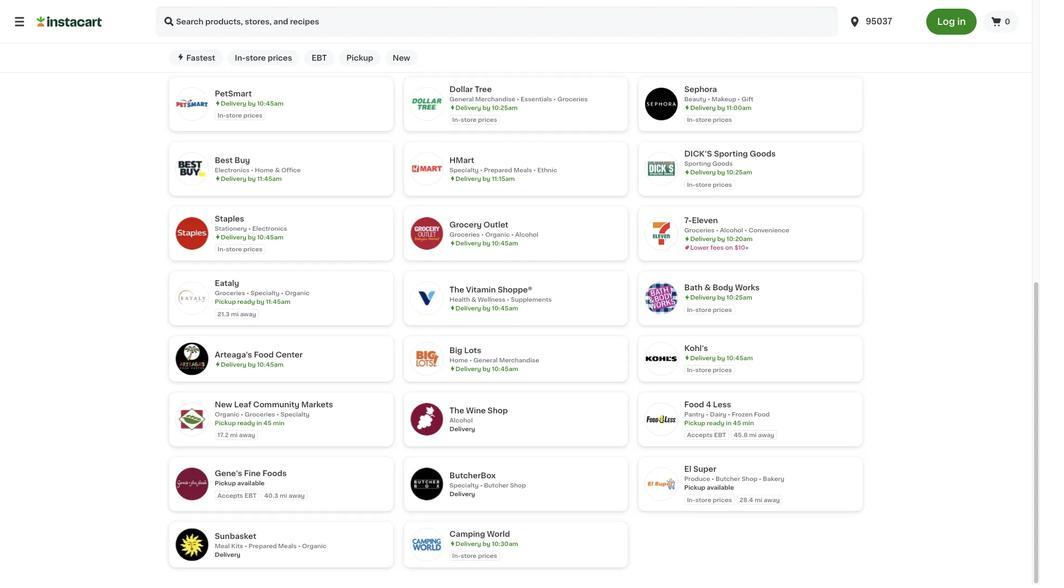 Task type: locate. For each thing, give the bounding box(es) containing it.
0 horizontal spatial new
[[215, 401, 232, 409]]

big lots home • general merchandise
[[450, 347, 539, 363]]

store down delivery by 11:00am
[[696, 117, 712, 123]]

0 vertical spatial accepts
[[687, 432, 713, 438]]

45 for community
[[264, 420, 272, 426]]

delivery down kohl's
[[690, 355, 716, 361]]

delivery by 10:25am down tree
[[456, 105, 518, 111]]

10:45am down the vitamin shoppe® health & wellness • supplements
[[492, 305, 518, 311]]

wine inside the wine shop alcohol delivery
[[466, 407, 486, 415]]

mi right 21.3
[[231, 311, 239, 317]]

the inside the wine shop alcohol delivery
[[450, 407, 464, 415]]

28.4 mi away
[[740, 497, 780, 503]]

1 horizontal spatial butcher
[[716, 476, 740, 482]]

produce
[[485, 31, 511, 37], [720, 31, 746, 37], [685, 476, 710, 482]]

min inside the new leaf community markets organic • groceries • specialty pickup ready in 45 min
[[273, 420, 285, 426]]

0 vertical spatial merchandise
[[475, 96, 516, 102]]

away for 17.2 mi away
[[239, 432, 255, 438]]

pickup inside gene's fine foods pickup available
[[215, 481, 236, 487]]

1 the from the top
[[450, 286, 464, 294]]

away for 45.8 mi away
[[758, 432, 775, 438]]

pickup inside the new leaf community markets organic • groceries • specialty pickup ready in 45 min
[[215, 420, 236, 426]]

0 horizontal spatial prepared
[[249, 543, 277, 549]]

45 inside the new leaf community markets organic • groceries • specialty pickup ready in 45 min
[[264, 420, 272, 426]]

new button
[[385, 50, 418, 66]]

1 vertical spatial new
[[215, 401, 232, 409]]

accepts for 40.3 mi away
[[218, 493, 243, 499]]

electronics inside best buy electronics • home & office
[[215, 167, 250, 173]]

in-store prices down tree
[[452, 117, 497, 123]]

food 4 less pantry • dairy • frozen food pickup ready in 45 min
[[685, 401, 770, 426]]

1 vertical spatial 11:45am
[[266, 299, 291, 305]]

1 vertical spatial 11:00am
[[727, 105, 752, 111]]

delivery inside butcherbox specialty • butcher shop delivery
[[450, 491, 475, 497]]

dick's sporting goods image
[[646, 153, 678, 185]]

organic inside the 'eataly groceries • specialty • organic pickup ready by 11:45am'
[[285, 290, 310, 296]]

10:25am down the works
[[727, 295, 753, 301]]

0 horizontal spatial in
[[257, 420, 262, 426]]

delivery down spirits
[[221, 46, 246, 52]]

• inside the groceries • produce pickup available
[[481, 31, 484, 37]]

electronics down the best
[[215, 167, 250, 173]]

1 horizontal spatial food
[[685, 401, 704, 409]]

ethnic
[[538, 167, 557, 173]]

new inside button
[[393, 54, 410, 62]]

2 vertical spatial delivery by 10:25am
[[690, 295, 753, 301]]

accepts ebt for 40.3 mi away
[[218, 493, 257, 499]]

0 vertical spatial meals
[[514, 167, 532, 173]]

by down camping world
[[483, 541, 491, 547]]

accepts for 45.8 mi away
[[687, 432, 713, 438]]

alcohol inside 7-eleven groceries • alcohol • convenience
[[720, 228, 743, 234]]

butcher inside el super produce • butcher shop • bakery pickup available
[[716, 476, 740, 482]]

17.2
[[218, 432, 229, 438]]

2 vertical spatial 10:25am
[[727, 295, 753, 301]]

new inside the new leaf community markets organic • groceries • specialty pickup ready in 45 min
[[215, 401, 232, 409]]

delivery up lower
[[690, 236, 716, 242]]

essentials
[[521, 96, 552, 102]]

2 vertical spatial shop
[[510, 483, 526, 489]]

0 vertical spatial the
[[450, 286, 464, 294]]

in-store prices
[[235, 54, 292, 62], [218, 113, 263, 119], [452, 117, 497, 123], [687, 117, 732, 123], [687, 182, 732, 188], [218, 246, 263, 252], [687, 307, 732, 313], [687, 367, 732, 373], [687, 497, 732, 503], [452, 553, 497, 559]]

new leaf community markets image
[[176, 404, 208, 436]]

new
[[393, 54, 410, 62], [215, 401, 232, 409]]

11:00am inside groceries • produce • organic pickup ready by 11:00am
[[736, 40, 760, 46]]

the wine shop image
[[411, 404, 443, 436]]

prices
[[268, 54, 292, 62], [243, 113, 263, 119], [478, 117, 497, 123], [713, 117, 732, 123], [713, 182, 732, 188], [243, 246, 263, 252], [713, 307, 732, 313], [713, 367, 732, 373], [713, 497, 732, 503], [478, 553, 497, 559]]

28.4
[[740, 497, 754, 503]]

groceries inside 7-eleven groceries • alcohol • convenience
[[685, 228, 715, 234]]

in- down 'dick's'
[[687, 182, 696, 188]]

store down bath
[[696, 307, 712, 313]]

1 vertical spatial accepts ebt
[[218, 493, 257, 499]]

ready inside the 'eataly groceries • specialty • organic pickup ready by 11:45am'
[[237, 299, 255, 305]]

away right the 45.8
[[758, 432, 775, 438]]

prepared
[[484, 167, 512, 173], [249, 543, 277, 549]]

1 horizontal spatial available
[[472, 40, 499, 46]]

general down lots
[[474, 357, 498, 363]]

in down dairy
[[726, 420, 732, 426]]

available inside the groceries • produce pickup available
[[472, 40, 499, 46]]

1 vertical spatial butcher
[[484, 483, 509, 489]]

big lots image
[[411, 343, 443, 375]]

the for the vitamin shoppe®
[[450, 286, 464, 294]]

0 horizontal spatial accepts ebt
[[218, 493, 257, 499]]

in for markets
[[257, 420, 262, 426]]

staples
[[215, 215, 244, 223]]

available
[[472, 40, 499, 46], [237, 481, 265, 487], [707, 485, 734, 491]]

0 horizontal spatial min
[[273, 420, 285, 426]]

log in
[[938, 17, 966, 26]]

the for the wine shop
[[450, 407, 464, 415]]

specialty inside the new leaf community markets organic • groceries • specialty pickup ready in 45 min
[[281, 412, 310, 417]]

food up pantry
[[685, 401, 704, 409]]

groceries inside the 'eataly groceries • specialty • organic pickup ready by 11:45am'
[[215, 290, 245, 296]]

1 vertical spatial shop
[[742, 476, 758, 482]]

delivery by 10:25am down the bath & body works
[[690, 295, 753, 301]]

0 horizontal spatial food
[[254, 351, 274, 359]]

delivery by 10:45am down kohl's
[[690, 355, 753, 361]]

accepts ebt for 45.8 mi away
[[687, 432, 726, 438]]

0 vertical spatial shop
[[488, 407, 508, 415]]

wine left beer
[[240, 38, 256, 44]]

10:25am
[[492, 105, 518, 111], [727, 170, 753, 176], [727, 295, 753, 301]]

1 vertical spatial ebt
[[714, 432, 726, 438]]

groceries inside grocery outlet groceries • organic • alcohol
[[450, 232, 480, 238]]

frozen
[[732, 412, 753, 417]]

0 horizontal spatial electronics
[[215, 167, 250, 173]]

delivery by 10:25am down dick's sporting goods sporting goods
[[690, 170, 753, 176]]

by up sephora beauty • makeup • gift
[[726, 40, 734, 46]]

sephora
[[685, 86, 717, 93]]

1 horizontal spatial goods
[[750, 150, 776, 158]]

1 horizontal spatial electronics
[[252, 226, 287, 232]]

45 inside food 4 less pantry • dairy • frozen food pickup ready in 45 min
[[733, 420, 741, 426]]

1 horizontal spatial in
[[726, 420, 732, 426]]

groceries
[[450, 31, 480, 37], [685, 31, 715, 37], [558, 96, 588, 102], [685, 228, 715, 234], [450, 232, 480, 238], [215, 290, 245, 296], [245, 412, 275, 417]]

mi for 28.4
[[755, 497, 763, 503]]

delivery down bath
[[690, 295, 716, 301]]

min for less
[[743, 420, 754, 426]]

in-store prices down petsmart
[[218, 113, 263, 119]]

0 horizontal spatial alcohol
[[450, 418, 473, 424]]

the right the wine shop image
[[450, 407, 464, 415]]

makeup
[[712, 96, 737, 102]]

delivery inside the wine shop alcohol delivery
[[450, 427, 475, 433]]

super
[[694, 466, 717, 473]]

pickup down 'search' field at the top of page
[[450, 40, 471, 46]]

0 horizontal spatial 45
[[264, 420, 272, 426]]

by up arteaga's food center
[[257, 299, 264, 305]]

fastest button
[[169, 50, 223, 66]]

2 vertical spatial ebt
[[245, 493, 257, 499]]

more
[[266, 27, 286, 35]]

shop inside el super produce • butcher shop • bakery pickup available
[[742, 476, 758, 482]]

pickup up the '17.2'
[[215, 420, 236, 426]]

general down dollar
[[450, 96, 474, 102]]

organic inside grocery outlet groceries • organic • alcohol
[[485, 232, 510, 238]]

food left center
[[254, 351, 274, 359]]

mi right the '17.2'
[[230, 432, 238, 438]]

camping world image
[[411, 529, 443, 561]]

available for fine
[[237, 481, 265, 487]]

bath & body works image
[[646, 282, 678, 315]]

eataly image
[[176, 282, 208, 315]]

2 horizontal spatial ebt
[[714, 432, 726, 438]]

ebt button
[[304, 50, 335, 66]]

away for 28.4 mi away
[[764, 497, 780, 503]]

2 45 from the left
[[733, 420, 741, 426]]

in inside food 4 less pantry • dairy • frozen food pickup ready in 45 min
[[726, 420, 732, 426]]

produce for groceries • produce • organic pickup ready by 11:00am
[[720, 31, 746, 37]]

log
[[938, 17, 955, 26]]

0 horizontal spatial ebt
[[245, 493, 257, 499]]

0 vertical spatial goods
[[750, 150, 776, 158]]

world
[[487, 531, 510, 538]]

1 horizontal spatial meals
[[514, 167, 532, 173]]

1 vertical spatial general
[[474, 357, 498, 363]]

delivery
[[221, 46, 246, 52], [221, 100, 246, 106], [456, 105, 481, 111], [690, 105, 716, 111], [690, 170, 716, 176], [221, 176, 246, 182], [456, 176, 481, 182], [221, 234, 246, 240], [690, 236, 716, 242], [456, 241, 481, 247], [690, 295, 716, 301], [456, 305, 481, 311], [690, 355, 716, 361], [221, 362, 246, 368], [456, 366, 481, 372], [450, 427, 475, 433], [450, 491, 475, 497], [456, 541, 481, 547], [215, 552, 240, 558]]

in
[[958, 17, 966, 26], [257, 420, 262, 426], [726, 420, 732, 426]]

0 vertical spatial butcher
[[716, 476, 740, 482]]

in- inside in-store prices button
[[235, 54, 246, 62]]

new for new
[[393, 54, 410, 62]]

the wine shop alcohol delivery
[[450, 407, 508, 433]]

pickup inside el super produce • butcher shop • bakery pickup available
[[685, 485, 706, 491]]

2 horizontal spatial available
[[707, 485, 734, 491]]

1 horizontal spatial new
[[393, 54, 410, 62]]

1 vertical spatial home
[[450, 357, 468, 363]]

None search field
[[156, 7, 838, 37]]

0 vertical spatial prepared
[[484, 167, 512, 173]]

45.8
[[734, 432, 748, 438]]

2 vertical spatial wine
[[466, 407, 486, 415]]

0 vertical spatial accepts ebt
[[687, 432, 726, 438]]

1 horizontal spatial sporting
[[714, 150, 748, 158]]

accepts ebt down gene's fine foods pickup available
[[218, 493, 257, 499]]

ready inside food 4 less pantry • dairy • frozen food pickup ready in 45 min
[[707, 420, 725, 426]]

meals up 11:15am
[[514, 167, 532, 173]]

delivery down butcherbox
[[450, 491, 475, 497]]

1 vertical spatial accepts
[[218, 493, 243, 499]]

wine right the wine shop image
[[466, 407, 486, 415]]

2 horizontal spatial shop
[[742, 476, 758, 482]]

by inside groceries • produce • organic pickup ready by 11:00am
[[726, 40, 734, 46]]

prices down beer
[[268, 54, 292, 62]]

available for •
[[472, 40, 499, 46]]

delivery down stationery
[[221, 234, 246, 240]]

0 horizontal spatial accepts
[[218, 493, 243, 499]]

1 horizontal spatial alcohol
[[515, 232, 539, 238]]

less
[[713, 401, 732, 409]]

dollar tree image
[[411, 88, 443, 121]]

available inside el super produce • butcher shop • bakery pickup available
[[707, 485, 734, 491]]

0 horizontal spatial butcher
[[484, 483, 509, 489]]

2 vertical spatial food
[[754, 412, 770, 417]]

1 vertical spatial prepared
[[249, 543, 277, 549]]

away right 21.3
[[240, 311, 256, 317]]

min for community
[[273, 420, 285, 426]]

1 vertical spatial delivery by 10:25am
[[690, 170, 753, 176]]

organic
[[752, 31, 776, 37], [485, 232, 510, 238], [285, 290, 310, 296], [215, 412, 239, 417], [302, 543, 327, 549]]

butcherbox image
[[411, 468, 443, 501]]

accepts
[[687, 432, 713, 438], [218, 493, 243, 499]]

produce inside the groceries • produce pickup available
[[485, 31, 511, 37]]

away
[[240, 311, 256, 317], [239, 432, 255, 438], [758, 432, 775, 438], [289, 493, 305, 499], [764, 497, 780, 503]]

0 vertical spatial food
[[254, 351, 274, 359]]

general inside big lots home • general merchandise
[[474, 357, 498, 363]]

in inside the new leaf community markets organic • groceries • specialty pickup ready in 45 min
[[257, 420, 262, 426]]

organic inside groceries • produce • organic pickup ready by 11:00am
[[752, 31, 776, 37]]

• inside staples stationery • electronics
[[249, 226, 251, 232]]

2 horizontal spatial produce
[[720, 31, 746, 37]]

pickup inside food 4 less pantry • dairy • frozen food pickup ready in 45 min
[[685, 420, 706, 426]]

food
[[254, 351, 274, 359], [685, 401, 704, 409], [754, 412, 770, 417]]

0 vertical spatial wine
[[236, 27, 256, 35]]

main content
[[0, 0, 1032, 585]]

0 horizontal spatial home
[[255, 167, 274, 173]]

sunbasket image
[[176, 529, 208, 561]]

1 horizontal spatial 45
[[733, 420, 741, 426]]

community
[[253, 401, 300, 409]]

0 horizontal spatial available
[[237, 481, 265, 487]]

food right frozen
[[754, 412, 770, 417]]

organic inside the new leaf community markets organic • groceries • specialty pickup ready in 45 min
[[215, 412, 239, 417]]

mi
[[231, 311, 239, 317], [230, 432, 238, 438], [749, 432, 757, 438], [280, 493, 287, 499], [755, 497, 763, 503]]

produce inside groceries • produce • organic pickup ready by 11:00am
[[720, 31, 746, 37]]

0 horizontal spatial meals
[[278, 543, 297, 549]]

sporting down 'dick's'
[[685, 161, 711, 167]]

the inside the vitamin shoppe® health & wellness • supplements
[[450, 286, 464, 294]]

10:45am
[[257, 46, 284, 52], [257, 100, 284, 106], [257, 234, 284, 240], [492, 241, 518, 247], [492, 305, 518, 311], [727, 355, 753, 361], [257, 362, 284, 368], [492, 366, 518, 372]]

45
[[264, 420, 272, 426], [733, 420, 741, 426]]

10:45am up less
[[727, 355, 753, 361]]

meals inside sunbasket meal kits • prepared meals • organic delivery
[[278, 543, 297, 549]]

away down bakery
[[764, 497, 780, 503]]

delivery down 'dick's'
[[690, 170, 716, 176]]

the vitamin shoppe® image
[[411, 282, 443, 315]]

1 vertical spatial wine
[[240, 38, 256, 44]]

1 horizontal spatial ebt
[[312, 54, 327, 62]]

2 the from the top
[[450, 407, 464, 415]]

by down best buy electronics • home & office
[[248, 176, 256, 182]]

21.3
[[218, 311, 230, 317]]

the
[[450, 286, 464, 294], [450, 407, 464, 415]]

10:25am down dollar tree general merchandise • essentials • groceries at the top of the page
[[492, 105, 518, 111]]

lower
[[690, 245, 709, 251]]

0
[[1005, 18, 1011, 25]]

prepared right kits
[[249, 543, 277, 549]]

pickup inside groceries • produce • organic pickup ready by 11:00am
[[685, 40, 706, 46]]

electronics
[[215, 167, 250, 173], [252, 226, 287, 232]]

store down beer
[[246, 54, 266, 62]]

0 vertical spatial home
[[255, 167, 274, 173]]

prices down delivery by 11:00am
[[713, 117, 732, 123]]

accepts down gene's
[[218, 493, 243, 499]]

beauty
[[685, 96, 707, 102]]

el
[[685, 466, 692, 473]]

ready
[[707, 40, 725, 46], [237, 299, 255, 305], [237, 420, 255, 426], [707, 420, 725, 426]]

meals
[[514, 167, 532, 173], [278, 543, 297, 549]]

21.3 mi away
[[218, 311, 256, 317]]

arteaga's food center
[[215, 351, 303, 359]]

ebt left the 45.8
[[714, 432, 726, 438]]

groceries • produce • organic pickup ready by 11:00am
[[685, 31, 776, 46]]

groceries inside the new leaf community markets organic • groceries • specialty pickup ready in 45 min
[[245, 412, 275, 417]]

1 vertical spatial food
[[685, 401, 704, 409]]

1 horizontal spatial produce
[[685, 476, 710, 482]]

available inside gene's fine foods pickup available
[[237, 481, 265, 487]]

1 horizontal spatial accepts ebt
[[687, 432, 726, 438]]

ready inside groceries • produce • organic pickup ready by 11:00am
[[707, 40, 725, 46]]

1 vertical spatial electronics
[[252, 226, 287, 232]]

buy
[[235, 157, 250, 164]]

pickup up sephora at the top of the page
[[685, 40, 706, 46]]

best buy electronics • home & office
[[215, 157, 301, 173]]

0 horizontal spatial goods
[[713, 161, 733, 167]]

0 vertical spatial ebt
[[312, 54, 327, 62]]

home
[[255, 167, 274, 173], [450, 357, 468, 363]]

1 vertical spatial meals
[[278, 543, 297, 549]]

1 vertical spatial 10:25am
[[727, 170, 753, 176]]

10:20am
[[727, 236, 753, 242]]

45 for less
[[733, 420, 741, 426]]

delivery down lots
[[456, 366, 481, 372]]

pickup
[[450, 40, 471, 46], [685, 40, 706, 46], [347, 54, 373, 62], [215, 299, 236, 305], [215, 420, 236, 426], [685, 420, 706, 426], [215, 481, 236, 487], [685, 485, 706, 491]]

1 min from the left
[[273, 420, 285, 426]]

store down 'dick's'
[[696, 182, 712, 188]]

• inside big lots home • general merchandise
[[470, 357, 472, 363]]

1 vertical spatial sporting
[[685, 161, 711, 167]]

butcher inside butcherbox specialty • butcher shop delivery
[[484, 483, 509, 489]]

11:00am
[[736, 40, 760, 46], [727, 105, 752, 111]]

delivery by 10:45am down grocery outlet groceries • organic • alcohol
[[456, 241, 518, 247]]

prepared up 11:15am
[[484, 167, 512, 173]]

2 horizontal spatial alcohol
[[720, 228, 743, 234]]

by
[[726, 40, 734, 46], [248, 46, 256, 52], [248, 100, 256, 106], [483, 105, 491, 111], [718, 105, 725, 111], [718, 170, 725, 176], [248, 176, 256, 182], [483, 176, 491, 182], [248, 234, 256, 240], [718, 236, 725, 242], [483, 241, 491, 247], [718, 295, 725, 301], [257, 299, 264, 305], [483, 305, 491, 311], [718, 355, 725, 361], [248, 362, 256, 368], [483, 366, 491, 372], [483, 541, 491, 547]]

1 horizontal spatial min
[[743, 420, 754, 426]]

10:45am down grocery outlet groceries • organic • alcohol
[[492, 241, 518, 247]]

1 vertical spatial merchandise
[[499, 357, 539, 363]]

2 min from the left
[[743, 420, 754, 426]]

0 horizontal spatial produce
[[485, 31, 511, 37]]

in for pantry
[[726, 420, 732, 426]]

1 horizontal spatial shop
[[510, 483, 526, 489]]

1 45 from the left
[[264, 420, 272, 426]]

2 horizontal spatial in
[[958, 17, 966, 26]]

min down frozen
[[743, 420, 754, 426]]

sephora image
[[646, 88, 678, 121]]

produce inside el super produce • butcher shop • bakery pickup available
[[685, 476, 710, 482]]

11:45am up center
[[266, 299, 291, 305]]

ebt left pickup 'button'
[[312, 54, 327, 62]]

0 vertical spatial general
[[450, 96, 474, 102]]

grocery outlet groceries • organic • alcohol
[[450, 221, 539, 238]]

delivery inside sunbasket meal kits • prepared meals • organic delivery
[[215, 552, 240, 558]]

& up beer
[[257, 27, 264, 35]]

by down grocery outlet groceries • organic • alcohol
[[483, 241, 491, 247]]

best buy image
[[176, 153, 208, 185]]

in- down dollar
[[452, 117, 461, 123]]

0 vertical spatial new
[[393, 54, 410, 62]]

1 vertical spatial the
[[450, 407, 464, 415]]

pickup down pantry
[[685, 420, 706, 426]]

7-eleven groceries • alcohol • convenience
[[685, 217, 790, 234]]

store down super
[[696, 497, 712, 503]]

1 horizontal spatial prepared
[[484, 167, 512, 173]]

gift
[[742, 96, 754, 102]]

kits
[[231, 543, 243, 549]]

kohl's
[[685, 345, 708, 352]]

0 horizontal spatial sporting
[[685, 161, 711, 167]]

0 vertical spatial delivery by 10:25am
[[456, 105, 518, 111]]

11:45am
[[257, 176, 282, 182], [266, 299, 291, 305]]

delivery by 10:30am
[[456, 541, 518, 547]]

& right bath
[[705, 284, 711, 292]]

shoppe®
[[498, 286, 533, 294]]

shop inside butcherbox specialty • butcher shop delivery
[[510, 483, 526, 489]]

leaf
[[234, 401, 251, 409]]

sporting right 'dick's'
[[714, 150, 748, 158]]

accepts ebt
[[687, 432, 726, 438], [218, 493, 257, 499]]

shop
[[488, 407, 508, 415], [742, 476, 758, 482], [510, 483, 526, 489]]

specialty
[[450, 167, 479, 173], [251, 290, 280, 296], [281, 412, 310, 417], [450, 483, 479, 489]]

0 vertical spatial 10:25am
[[492, 105, 518, 111]]

dollar
[[450, 86, 473, 93]]

store down delivery by 10:30am
[[461, 553, 477, 559]]

el super produce • butcher shop • bakery pickup available
[[685, 466, 785, 491]]

specialty down "hmart"
[[450, 167, 479, 173]]

1 95037 button from the left
[[842, 7, 920, 37]]

home up the delivery by 11:45am on the top of the page
[[255, 167, 274, 173]]

arteaga's
[[215, 351, 252, 359]]

& left office
[[275, 167, 280, 173]]

ready up 21.3 mi away
[[237, 299, 255, 305]]

new left leaf
[[215, 401, 232, 409]]

0 vertical spatial 11:00am
[[736, 40, 760, 46]]

organic inside sunbasket meal kits • prepared meals • organic delivery
[[302, 543, 327, 549]]

45 down frozen
[[733, 420, 741, 426]]

delivery right the wine shop image
[[450, 427, 475, 433]]

0 vertical spatial electronics
[[215, 167, 250, 173]]

10:25am for tree
[[492, 105, 518, 111]]

prices inside button
[[268, 54, 292, 62]]

10:25am down dick's sporting goods sporting goods
[[727, 170, 753, 176]]

1 horizontal spatial home
[[450, 357, 468, 363]]

min inside food 4 less pantry • dairy • frozen food pickup ready in 45 min
[[743, 420, 754, 426]]

electronics inside staples stationery • electronics
[[252, 226, 287, 232]]

0 horizontal spatial shop
[[488, 407, 508, 415]]

available down 'search' field at the top of page
[[472, 40, 499, 46]]

1 horizontal spatial accepts
[[687, 432, 713, 438]]

45.8 mi away
[[734, 432, 775, 438]]



Task type: describe. For each thing, give the bounding box(es) containing it.
by down dick's sporting goods sporting goods
[[718, 170, 725, 176]]

groceries • produce pickup available
[[450, 31, 511, 46]]

shop inside the wine shop alcohol delivery
[[488, 407, 508, 415]]

camping world
[[450, 531, 510, 538]]

by down petsmart
[[248, 100, 256, 106]]

health
[[450, 297, 470, 303]]

food 4 less image
[[646, 404, 678, 436]]

10:45am down big lots home • general merchandise
[[492, 366, 518, 372]]

in- down petsmart
[[218, 113, 226, 119]]

vitamin
[[466, 286, 496, 294]]

alcohol inside the wine shop alcohol delivery
[[450, 418, 473, 424]]

40.3
[[264, 493, 278, 499]]

new for new leaf community markets organic • groceries • specialty pickup ready in 45 min
[[215, 401, 232, 409]]

mi for 40.3
[[280, 493, 287, 499]]

by down big lots home • general merchandise
[[483, 366, 491, 372]]

home inside best buy electronics • home & office
[[255, 167, 274, 173]]

& inside best buy electronics • home & office
[[275, 167, 280, 173]]

dollar tree general merchandise • essentials • groceries
[[450, 86, 588, 102]]

& inside total wine & more spirits • wine • beer
[[257, 27, 264, 35]]

wine for the
[[466, 407, 486, 415]]

in- down stationery
[[218, 246, 226, 252]]

sunbasket
[[215, 533, 256, 540]]

spirits
[[215, 38, 235, 44]]

store down stationery
[[226, 246, 242, 252]]

by down the bath & body works
[[718, 295, 725, 301]]

10:45am down beer
[[257, 46, 284, 52]]

ebt inside button
[[312, 54, 327, 62]]

10:30am
[[492, 541, 518, 547]]

prices down dick's sporting goods sporting goods
[[713, 182, 732, 188]]

groceries inside the groceries • produce pickup available
[[450, 31, 480, 37]]

pickup inside the groceries • produce pickup available
[[450, 40, 471, 46]]

butcherbox specialty • butcher shop delivery
[[450, 472, 526, 497]]

in-store prices down delivery by 11:00am
[[687, 117, 732, 123]]

mi for 45.8
[[749, 432, 757, 438]]

grocery outlet image
[[411, 218, 443, 250]]

delivery by 10:45am down wellness
[[456, 305, 518, 311]]

4
[[706, 401, 712, 409]]

store down kohl's
[[696, 367, 712, 373]]

office
[[281, 167, 301, 173]]

lower fees on $10+
[[690, 245, 749, 251]]

pickup button
[[339, 50, 381, 66]]

prepared inside sunbasket meal kits • prepared meals • organic delivery
[[249, 543, 277, 549]]

groceries inside dollar tree general merchandise • essentials • groceries
[[558, 96, 588, 102]]

beer
[[261, 38, 275, 44]]

• inside the vitamin shoppe® health & wellness • supplements
[[507, 297, 510, 303]]

delivery down petsmart
[[221, 100, 246, 106]]

in-store prices down kohl's
[[687, 367, 732, 373]]

0 vertical spatial 11:45am
[[257, 176, 282, 182]]

11:15am
[[492, 176, 515, 182]]

instacart logo image
[[37, 15, 102, 28]]

prices down staples stationery • electronics
[[243, 246, 263, 252]]

delivery by 11:45am
[[221, 176, 282, 182]]

delivery by 10:45am down total wine & more spirits • wine • beer
[[221, 46, 284, 52]]

by down tree
[[483, 105, 491, 111]]

ebt for 45.8 mi away
[[714, 432, 726, 438]]

0 vertical spatial sporting
[[714, 150, 748, 158]]

in-store prices down delivery by 10:30am
[[452, 553, 497, 559]]

delivery by 11:00am
[[690, 105, 752, 111]]

in- down el
[[687, 497, 696, 503]]

store inside button
[[246, 54, 266, 62]]

big
[[450, 347, 463, 354]]

7-
[[685, 217, 692, 225]]

merchandise inside big lots home • general merchandise
[[499, 357, 539, 363]]

bath
[[685, 284, 703, 292]]

camping
[[450, 531, 485, 538]]

delivery by 10:45am down arteaga's food center
[[221, 362, 284, 368]]

supplements
[[511, 297, 552, 303]]

gene's
[[215, 470, 242, 478]]

lots
[[464, 347, 481, 354]]

by inside the 'eataly groceries • specialty • organic pickup ready by 11:45am'
[[257, 299, 264, 305]]

by up less
[[718, 355, 725, 361]]

10:25am for sporting
[[727, 170, 753, 176]]

organic for produce
[[752, 31, 776, 37]]

wellness
[[478, 297, 506, 303]]

meals inside hmart specialty • prepared meals • ethnic
[[514, 167, 532, 173]]

prices down delivery by 10:30am
[[478, 553, 497, 559]]

specialty inside butcherbox specialty • butcher shop delivery
[[450, 483, 479, 489]]

gene's fine foods pickup available
[[215, 470, 287, 487]]

body
[[713, 284, 734, 292]]

eleven
[[692, 217, 718, 225]]

merchandise inside dollar tree general merchandise • essentials • groceries
[[475, 96, 516, 102]]

mi for 17.2
[[230, 432, 238, 438]]

hmart
[[450, 157, 474, 164]]

staples image
[[176, 218, 208, 250]]

7 eleven image
[[646, 218, 678, 250]]

petsmart image
[[176, 88, 208, 121]]

pickup inside the 'eataly groceries • specialty • organic pickup ready by 11:45am'
[[215, 299, 236, 305]]

prices down the bath & body works
[[713, 307, 732, 313]]

eataly groceries • specialty • organic pickup ready by 11:45am
[[215, 280, 310, 305]]

delivery down beauty
[[690, 105, 716, 111]]

tree
[[475, 86, 492, 93]]

in-store prices down stationery
[[218, 246, 263, 252]]

in- down kohl's
[[687, 367, 696, 373]]

sunbasket meal kits • prepared meals • organic delivery
[[215, 533, 327, 558]]

eataly
[[215, 280, 239, 287]]

home inside big lots home • general merchandise
[[450, 357, 468, 363]]

in inside button
[[958, 17, 966, 26]]

away for 21.3 mi away
[[240, 311, 256, 317]]

dick's
[[685, 150, 712, 158]]

petsmart
[[215, 90, 252, 97]]

delivery by 10:25am for tree
[[456, 105, 518, 111]]

stationery
[[215, 226, 247, 232]]

fees
[[711, 245, 724, 251]]

0 button
[[984, 11, 1019, 33]]

specialty inside the 'eataly groceries • specialty • organic pickup ready by 11:45am'
[[251, 290, 280, 296]]

organic for groceries
[[485, 232, 510, 238]]

main content containing total wine & more
[[0, 0, 1032, 585]]

hmart image
[[411, 153, 443, 185]]

by down total wine & more spirits • wine • beer
[[248, 46, 256, 52]]

delivery down "hmart"
[[456, 176, 481, 182]]

fastest
[[186, 54, 215, 62]]

staples stationery • electronics
[[215, 215, 287, 232]]

mi for 21.3
[[231, 311, 239, 317]]

convenience
[[749, 228, 790, 234]]

general inside dollar tree general merchandise • essentials • groceries
[[450, 96, 474, 102]]

works
[[735, 284, 760, 292]]

in-store prices down 'dick's'
[[687, 182, 732, 188]]

1 vertical spatial goods
[[713, 161, 733, 167]]

on
[[726, 245, 733, 251]]

total wine & more spirits • wine • beer
[[215, 27, 286, 44]]

delivery by 10:45am down staples stationery • electronics
[[221, 234, 284, 240]]

in- down camping
[[452, 553, 461, 559]]

• inside butcherbox specialty • butcher shop delivery
[[480, 483, 483, 489]]

away for 40.3 mi away
[[289, 493, 305, 499]]

delivery by 10:45am down petsmart
[[221, 100, 284, 106]]

the vitamin shoppe® health & wellness • supplements
[[450, 286, 552, 303]]

produce for el super produce • butcher shop • bakery pickup available
[[685, 476, 710, 482]]

in-store prices button
[[227, 50, 300, 66]]

ready inside the new leaf community markets organic • groceries • specialty pickup ready in 45 min
[[237, 420, 255, 426]]

hmart specialty • prepared meals • ethnic
[[450, 157, 557, 173]]

log in button
[[927, 9, 977, 35]]

dick's sporting goods sporting goods
[[685, 150, 776, 167]]

in- down bath
[[687, 307, 696, 313]]

delivery by 10:20am
[[690, 236, 753, 242]]

delivery by 10:45am down big lots home • general merchandise
[[456, 366, 518, 372]]

gene's fine foods image
[[176, 468, 208, 501]]

in-store prices inside button
[[235, 54, 292, 62]]

2 horizontal spatial food
[[754, 412, 770, 417]]

butcherbox
[[450, 472, 496, 480]]

by down staples stationery • electronics
[[248, 234, 256, 240]]

el super image
[[646, 468, 678, 501]]

pantry
[[685, 412, 705, 417]]

prices left 28.4
[[713, 497, 732, 503]]

wine for total
[[236, 27, 256, 35]]

prices down tree
[[478, 117, 497, 123]]

arteaga's food center image
[[176, 343, 208, 375]]

bakery
[[763, 476, 785, 482]]

by down arteaga's food center
[[248, 362, 256, 368]]

grocery
[[450, 221, 482, 229]]

40.3 mi away
[[264, 493, 305, 499]]

pickup inside pickup 'button'
[[347, 54, 373, 62]]

by down the makeup
[[718, 105, 725, 111]]

10:45am down staples stationery • electronics
[[257, 234, 284, 240]]

by up lower fees on $10+
[[718, 236, 725, 242]]

10:45am down in-store prices button
[[257, 100, 284, 106]]

produce for groceries • produce pickup available
[[485, 31, 511, 37]]

by left 11:15am
[[483, 176, 491, 182]]

delivery down health
[[456, 305, 481, 311]]

in-store prices down super
[[687, 497, 732, 503]]

specialty inside hmart specialty • prepared meals • ethnic
[[450, 167, 479, 173]]

in- down beauty
[[687, 117, 696, 123]]

store down dollar
[[461, 117, 477, 123]]

by down wellness
[[483, 305, 491, 311]]

$10+
[[735, 245, 749, 251]]

• inside best buy electronics • home & office
[[251, 167, 254, 173]]

center
[[276, 351, 303, 359]]

delivery down buy
[[221, 176, 246, 182]]

ebt for 40.3 mi away
[[245, 493, 257, 499]]

alcohol inside grocery outlet groceries • organic • alcohol
[[515, 232, 539, 238]]

prepared inside hmart specialty • prepared meals • ethnic
[[484, 167, 512, 173]]

delivery down arteaga's
[[221, 362, 246, 368]]

groceries inside groceries • produce • organic pickup ready by 11:00am
[[685, 31, 715, 37]]

95037
[[866, 18, 893, 25]]

best
[[215, 157, 233, 164]]

delivery by 10:25am for sporting
[[690, 170, 753, 176]]

prices up less
[[713, 367, 732, 373]]

organic for community
[[215, 412, 239, 417]]

prices down petsmart
[[243, 113, 263, 119]]

kohl's image
[[646, 343, 678, 375]]

delivery down camping
[[456, 541, 481, 547]]

delivery down dollar
[[456, 105, 481, 111]]

markets
[[301, 401, 333, 409]]

new leaf community markets organic • groceries • specialty pickup ready in 45 min
[[215, 401, 333, 426]]

dairy
[[710, 412, 727, 417]]

in-store prices down the bath & body works
[[687, 307, 732, 313]]

& inside the vitamin shoppe® health & wellness • supplements
[[472, 297, 477, 303]]

Search field
[[156, 7, 838, 37]]

fine
[[244, 470, 261, 478]]

10:45am down arteaga's food center
[[257, 362, 284, 368]]

delivery down grocery
[[456, 241, 481, 247]]

delivery by 11:15am
[[456, 176, 515, 182]]

sephora beauty • makeup • gift
[[685, 86, 754, 102]]

11:45am inside the 'eataly groceries • specialty • organic pickup ready by 11:45am'
[[266, 299, 291, 305]]

foods
[[263, 470, 287, 478]]

store down petsmart
[[226, 113, 242, 119]]

2 95037 button from the left
[[849, 7, 914, 37]]



Task type: vqa. For each thing, say whether or not it's contained in the screenshot.
28.4
yes



